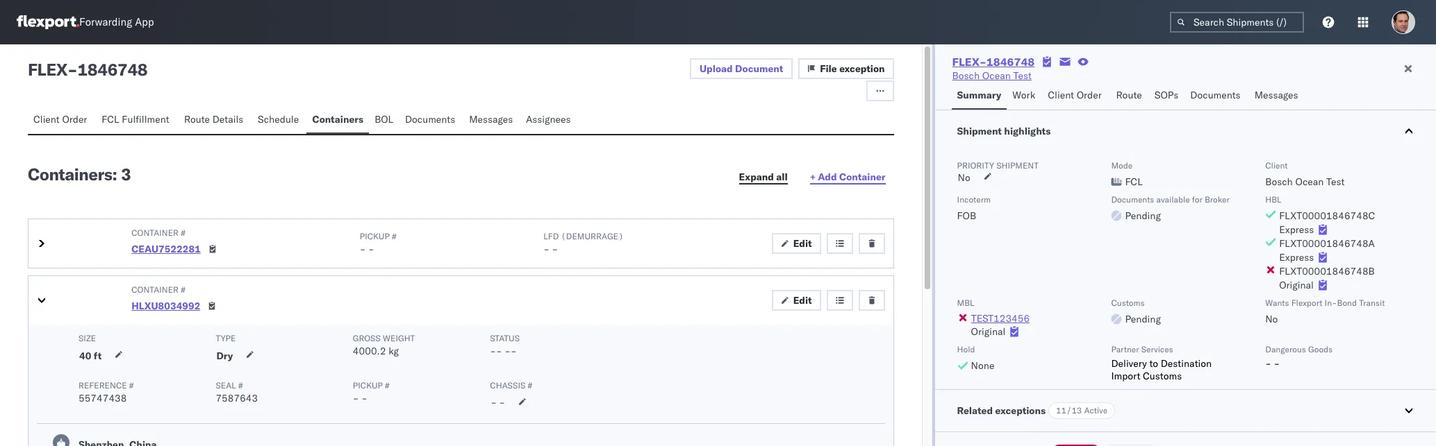 Task type: vqa. For each thing, say whether or not it's contained in the screenshot.
Weight
yes



Task type: describe. For each thing, give the bounding box(es) containing it.
all
[[776, 171, 788, 183]]

seal # 7587643
[[216, 381, 258, 405]]

size
[[79, 334, 96, 344]]

transit
[[1359, 298, 1385, 309]]

ft
[[94, 350, 102, 363]]

dry
[[216, 350, 233, 363]]

status -- --
[[490, 334, 520, 358]]

partner services delivery to destination import customs
[[1111, 345, 1212, 383]]

schedule button
[[252, 107, 307, 134]]

to
[[1150, 358, 1159, 370]]

expand
[[739, 171, 774, 183]]

11/13 active
[[1056, 406, 1108, 416]]

documents available for broker
[[1111, 195, 1230, 205]]

weight
[[383, 334, 415, 344]]

+
[[810, 171, 816, 183]]

expand all button
[[731, 167, 796, 188]]

fob
[[957, 210, 976, 222]]

sops
[[1155, 89, 1179, 101]]

test123456
[[971, 313, 1030, 325]]

shipment highlights button
[[935, 110, 1436, 152]]

bosch ocean test
[[952, 69, 1032, 82]]

bosch ocean test link
[[952, 69, 1032, 83]]

services
[[1142, 345, 1174, 355]]

add
[[818, 171, 837, 183]]

pickup for lfd (demurrage)
[[360, 231, 390, 242]]

order for 'client order' "button" to the right
[[1077, 89, 1102, 101]]

route button
[[1111, 83, 1149, 110]]

flxt00001846748b
[[1280, 265, 1375, 278]]

wants
[[1266, 298, 1289, 309]]

4000.2
[[353, 345, 386, 358]]

container for ceau7522281
[[132, 228, 179, 238]]

gross
[[353, 334, 381, 344]]

chassis #
[[490, 381, 532, 391]]

1 edit from the top
[[793, 238, 812, 250]]

# inside "seal # 7587643"
[[238, 381, 243, 391]]

bol button
[[369, 107, 400, 134]]

1 horizontal spatial messages button
[[1249, 83, 1306, 110]]

shipment
[[997, 161, 1039, 171]]

express for flxt00001846748c
[[1280, 224, 1314, 236]]

messages for right messages button
[[1255, 89, 1299, 101]]

dangerous goods - -
[[1266, 345, 1333, 370]]

ceau7522281
[[132, 243, 201, 256]]

0 horizontal spatial documents button
[[400, 107, 464, 134]]

status
[[490, 334, 520, 344]]

broker
[[1205, 195, 1230, 205]]

flexport. image
[[17, 15, 79, 29]]

route details button
[[179, 107, 252, 134]]

route for route details
[[184, 113, 210, 126]]

file exception
[[820, 63, 885, 75]]

fcl fulfillment button
[[96, 107, 179, 134]]

fcl fulfillment
[[102, 113, 169, 126]]

flex - 1846748
[[28, 59, 148, 80]]

available
[[1157, 195, 1190, 205]]

import
[[1111, 370, 1141, 383]]

bosch inside client bosch ocean test incoterm fob
[[1266, 176, 1293, 188]]

pickup for chassis #
[[353, 381, 383, 391]]

1 edit button from the top
[[772, 234, 821, 254]]

container inside button
[[839, 171, 886, 183]]

hlxu8034992
[[132, 300, 200, 313]]

2 edit from the top
[[793, 295, 812, 307]]

mode
[[1111, 161, 1133, 171]]

pending for documents available for broker
[[1125, 210, 1161, 222]]

upload document button
[[690, 58, 793, 79]]

seal
[[216, 381, 236, 391]]

shipment
[[957, 125, 1002, 138]]

containers: 3
[[28, 164, 131, 185]]

upload
[[700, 63, 733, 75]]

partner
[[1111, 345, 1139, 355]]

(demurrage)
[[561, 231, 624, 242]]

related exceptions
[[957, 405, 1046, 418]]

sops button
[[1149, 83, 1185, 110]]

dangerous
[[1266, 345, 1306, 355]]

chassis
[[490, 381, 526, 391]]

delivery
[[1111, 358, 1147, 370]]

lfd
[[544, 231, 559, 242]]

priority
[[957, 161, 994, 171]]

assignees button
[[520, 107, 579, 134]]

exceptions
[[996, 405, 1046, 418]]

route details
[[184, 113, 243, 126]]

summary
[[957, 89, 1002, 101]]

lfd (demurrage) - -
[[544, 231, 624, 256]]

expand all
[[739, 171, 788, 183]]

7587643
[[216, 393, 258, 405]]

containers:
[[28, 164, 117, 185]]

express for flxt00001846748a
[[1280, 252, 1314, 264]]

pickup # - - for chassis #
[[353, 381, 390, 405]]

pending for customs
[[1125, 313, 1161, 326]]

1 vertical spatial original
[[971, 326, 1006, 338]]

- -
[[491, 397, 505, 409]]



Task type: locate. For each thing, give the bounding box(es) containing it.
upload document
[[700, 63, 783, 75]]

0 vertical spatial pending
[[1125, 210, 1161, 222]]

ocean inside client bosch ocean test incoterm fob
[[1296, 176, 1324, 188]]

1 vertical spatial ocean
[[1296, 176, 1324, 188]]

documents right bol button
[[405, 113, 455, 126]]

customs
[[1111, 298, 1145, 309], [1143, 370, 1182, 383]]

flex
[[28, 59, 67, 80]]

documents
[[1191, 89, 1241, 101], [405, 113, 455, 126], [1111, 195, 1155, 205]]

goods
[[1308, 345, 1333, 355]]

+ add container
[[810, 171, 886, 183]]

route
[[1116, 89, 1142, 101], [184, 113, 210, 126]]

shipment highlights
[[957, 125, 1051, 138]]

2 pending from the top
[[1125, 313, 1161, 326]]

1846748 down forwarding app at the left top of the page
[[77, 59, 148, 80]]

test up work
[[1014, 69, 1032, 82]]

documents button
[[1185, 83, 1249, 110], [400, 107, 464, 134]]

0 vertical spatial original
[[1280, 279, 1314, 292]]

40 ft
[[79, 350, 102, 363]]

mbl
[[957, 298, 975, 309]]

0 vertical spatial pickup
[[360, 231, 390, 242]]

app
[[135, 16, 154, 29]]

bosch up hbl
[[1266, 176, 1293, 188]]

fcl
[[102, 113, 119, 126], [1125, 176, 1143, 188]]

0 vertical spatial express
[[1280, 224, 1314, 236]]

-
[[67, 59, 77, 80], [360, 243, 366, 256], [368, 243, 374, 256], [544, 243, 550, 256], [552, 243, 558, 256], [490, 345, 496, 358], [496, 345, 502, 358], [505, 345, 511, 358], [511, 345, 517, 358], [1266, 358, 1272, 370], [1274, 358, 1280, 370], [353, 393, 359, 405], [361, 393, 368, 405], [491, 397, 497, 409], [499, 397, 505, 409]]

1 vertical spatial fcl
[[1125, 176, 1143, 188]]

0 vertical spatial messages
[[1255, 89, 1299, 101]]

1 horizontal spatial bosch
[[1266, 176, 1293, 188]]

edit
[[793, 238, 812, 250], [793, 295, 812, 307]]

0 vertical spatial order
[[1077, 89, 1102, 101]]

bosch down flex-
[[952, 69, 980, 82]]

0 horizontal spatial client order button
[[28, 107, 96, 134]]

0 vertical spatial container
[[839, 171, 886, 183]]

client order for 'client order' "button" to the left
[[33, 113, 87, 126]]

0 horizontal spatial no
[[958, 172, 971, 184]]

no inside wants flexport in-bond transit no
[[1266, 313, 1278, 326]]

pickup # - -
[[360, 231, 397, 256], [353, 381, 390, 405]]

1 container # from the top
[[132, 228, 185, 238]]

0 vertical spatial container #
[[132, 228, 185, 238]]

order left route button
[[1077, 89, 1102, 101]]

messages for left messages button
[[469, 113, 513, 126]]

test inside client bosch ocean test incoterm fob
[[1327, 176, 1345, 188]]

1 horizontal spatial client
[[1048, 89, 1074, 101]]

1 vertical spatial pickup # - -
[[353, 381, 390, 405]]

1 express from the top
[[1280, 224, 1314, 236]]

containers
[[312, 113, 364, 126]]

11/13
[[1056, 406, 1082, 416]]

container # for ceau7522281
[[132, 228, 185, 238]]

0 horizontal spatial original
[[971, 326, 1006, 338]]

0 vertical spatial client
[[1048, 89, 1074, 101]]

+ add container button
[[802, 167, 894, 188]]

1 vertical spatial container #
[[132, 285, 185, 295]]

2 container # from the top
[[132, 285, 185, 295]]

details
[[212, 113, 243, 126]]

incoterm
[[957, 195, 991, 205]]

no down wants
[[1266, 313, 1278, 326]]

messages
[[1255, 89, 1299, 101], [469, 113, 513, 126]]

order down flex - 1846748
[[62, 113, 87, 126]]

messages button
[[1249, 83, 1306, 110], [464, 107, 520, 134]]

original up flexport
[[1280, 279, 1314, 292]]

pending
[[1125, 210, 1161, 222], [1125, 313, 1161, 326]]

2 express from the top
[[1280, 252, 1314, 264]]

1 vertical spatial route
[[184, 113, 210, 126]]

0 vertical spatial edit button
[[772, 234, 821, 254]]

client for 'client order' "button" to the left
[[33, 113, 60, 126]]

0 horizontal spatial fcl
[[102, 113, 119, 126]]

2 vertical spatial documents
[[1111, 195, 1155, 205]]

forwarding
[[79, 16, 132, 29]]

container for hlxu8034992
[[132, 285, 179, 295]]

container # for hlxu8034992
[[132, 285, 185, 295]]

client bosch ocean test incoterm fob
[[957, 161, 1345, 222]]

forwarding app link
[[17, 15, 154, 29]]

test up the flxt00001846748c
[[1327, 176, 1345, 188]]

file
[[820, 63, 837, 75]]

client inside client bosch ocean test incoterm fob
[[1266, 161, 1288, 171]]

reference
[[79, 381, 127, 391]]

route left details
[[184, 113, 210, 126]]

# inside reference # 55747438
[[129, 381, 134, 391]]

pending down "documents available for broker"
[[1125, 210, 1161, 222]]

kg
[[389, 345, 399, 358]]

1 vertical spatial edit button
[[772, 290, 821, 311]]

wants flexport in-bond transit no
[[1266, 298, 1385, 326]]

fcl left fulfillment
[[102, 113, 119, 126]]

0 vertical spatial customs
[[1111, 298, 1145, 309]]

1 vertical spatial no
[[1266, 313, 1278, 326]]

1 horizontal spatial order
[[1077, 89, 1102, 101]]

2 horizontal spatial client
[[1266, 161, 1288, 171]]

0 vertical spatial documents
[[1191, 89, 1241, 101]]

container
[[839, 171, 886, 183], [132, 228, 179, 238], [132, 285, 179, 295]]

1 vertical spatial bosch
[[1266, 176, 1293, 188]]

client up hbl
[[1266, 161, 1288, 171]]

containers button
[[307, 107, 369, 134]]

1 vertical spatial client
[[33, 113, 60, 126]]

1 vertical spatial express
[[1280, 252, 1314, 264]]

40
[[79, 350, 91, 363]]

for
[[1192, 195, 1203, 205]]

1 vertical spatial edit
[[793, 295, 812, 307]]

1 horizontal spatial fcl
[[1125, 176, 1143, 188]]

0 horizontal spatial client order
[[33, 113, 87, 126]]

fcl inside button
[[102, 113, 119, 126]]

1 vertical spatial documents
[[405, 113, 455, 126]]

route left sops
[[1116, 89, 1142, 101]]

hlxu8034992 button
[[132, 300, 200, 313]]

original down test123456 button
[[971, 326, 1006, 338]]

0 horizontal spatial bosch
[[952, 69, 980, 82]]

customs down services
[[1143, 370, 1182, 383]]

0 horizontal spatial messages
[[469, 113, 513, 126]]

2 vertical spatial client
[[1266, 161, 1288, 171]]

1 horizontal spatial client order button
[[1043, 83, 1111, 110]]

fcl down mode
[[1125, 176, 1143, 188]]

client order for 'client order' "button" to the right
[[1048, 89, 1102, 101]]

documents down mode
[[1111, 195, 1155, 205]]

0 vertical spatial ocean
[[983, 69, 1011, 82]]

client order button down flex
[[28, 107, 96, 134]]

0 horizontal spatial documents
[[405, 113, 455, 126]]

0 vertical spatial test
[[1014, 69, 1032, 82]]

ocean up the flxt00001846748c
[[1296, 176, 1324, 188]]

0 horizontal spatial ocean
[[983, 69, 1011, 82]]

forwarding app
[[79, 16, 154, 29]]

0 vertical spatial fcl
[[102, 113, 119, 126]]

0 vertical spatial edit
[[793, 238, 812, 250]]

test
[[1014, 69, 1032, 82], [1327, 176, 1345, 188]]

documents button right bol at the top left of the page
[[400, 107, 464, 134]]

1 horizontal spatial ocean
[[1296, 176, 1324, 188]]

2 horizontal spatial documents
[[1191, 89, 1241, 101]]

flex-
[[952, 55, 987, 69]]

active
[[1084, 406, 1108, 416]]

express up flxt00001846748a
[[1280, 224, 1314, 236]]

0 horizontal spatial order
[[62, 113, 87, 126]]

related
[[957, 405, 993, 418]]

flxt00001846748c
[[1280, 210, 1376, 222]]

type
[[216, 334, 236, 344]]

express
[[1280, 224, 1314, 236], [1280, 252, 1314, 264]]

0 vertical spatial client order
[[1048, 89, 1102, 101]]

container up 'ceau7522281'
[[132, 228, 179, 238]]

container # up hlxu8034992 button
[[132, 285, 185, 295]]

client order right work button
[[1048, 89, 1102, 101]]

1 horizontal spatial route
[[1116, 89, 1142, 101]]

none
[[971, 360, 995, 372]]

no down priority
[[958, 172, 971, 184]]

hold
[[957, 345, 975, 355]]

flex-1846748
[[952, 55, 1035, 69]]

hbl
[[1266, 195, 1282, 205]]

2 vertical spatial container
[[132, 285, 179, 295]]

0 horizontal spatial messages button
[[464, 107, 520, 134]]

container # up 'ceau7522281'
[[132, 228, 185, 238]]

1846748 up bosch ocean test
[[987, 55, 1035, 69]]

container right add
[[839, 171, 886, 183]]

1 vertical spatial customs
[[1143, 370, 1182, 383]]

1 horizontal spatial original
[[1280, 279, 1314, 292]]

fcl for fcl fulfillment
[[102, 113, 119, 126]]

0 vertical spatial no
[[958, 172, 971, 184]]

pending up services
[[1125, 313, 1161, 326]]

#
[[181, 228, 185, 238], [392, 231, 397, 242], [181, 285, 185, 295], [129, 381, 134, 391], [238, 381, 243, 391], [385, 381, 390, 391], [528, 381, 532, 391]]

0 horizontal spatial test
[[1014, 69, 1032, 82]]

gross weight 4000.2 kg
[[353, 334, 415, 358]]

1 horizontal spatial messages
[[1255, 89, 1299, 101]]

summary button
[[952, 83, 1007, 110]]

route for route
[[1116, 89, 1142, 101]]

1 horizontal spatial client order
[[1048, 89, 1102, 101]]

flexport
[[1292, 298, 1323, 309]]

test123456 button
[[971, 313, 1030, 325]]

1 horizontal spatial documents button
[[1185, 83, 1249, 110]]

client
[[1048, 89, 1074, 101], [33, 113, 60, 126], [1266, 161, 1288, 171]]

work
[[1013, 89, 1036, 101]]

work button
[[1007, 83, 1043, 110]]

1 vertical spatial pickup
[[353, 381, 383, 391]]

fcl for fcl
[[1125, 176, 1143, 188]]

0 vertical spatial route
[[1116, 89, 1142, 101]]

ocean down flex-1846748 'link'
[[983, 69, 1011, 82]]

documents up shipment highlights "button"
[[1191, 89, 1241, 101]]

2 edit button from the top
[[772, 290, 821, 311]]

55747438
[[79, 393, 127, 405]]

client right work button
[[1048, 89, 1074, 101]]

1 horizontal spatial 1846748
[[987, 55, 1035, 69]]

order
[[1077, 89, 1102, 101], [62, 113, 87, 126]]

1 vertical spatial client order
[[33, 113, 87, 126]]

1 vertical spatial order
[[62, 113, 87, 126]]

1 pending from the top
[[1125, 210, 1161, 222]]

1 vertical spatial container
[[132, 228, 179, 238]]

client for 'client order' "button" to the right
[[1048, 89, 1074, 101]]

document
[[735, 63, 783, 75]]

flex-1846748 link
[[952, 55, 1035, 69]]

express up "flxt00001846748b" on the right bottom
[[1280, 252, 1314, 264]]

reference # 55747438
[[79, 381, 134, 405]]

0 horizontal spatial 1846748
[[77, 59, 148, 80]]

pickup # - - for lfd (demurrage)
[[360, 231, 397, 256]]

0 horizontal spatial route
[[184, 113, 210, 126]]

0 horizontal spatial client
[[33, 113, 60, 126]]

1 vertical spatial pending
[[1125, 313, 1161, 326]]

1 vertical spatial test
[[1327, 176, 1345, 188]]

client order down flex
[[33, 113, 87, 126]]

customs up 'partner'
[[1111, 298, 1145, 309]]

1 horizontal spatial no
[[1266, 313, 1278, 326]]

0 vertical spatial pickup # - -
[[360, 231, 397, 256]]

client order button right work
[[1043, 83, 1111, 110]]

in-
[[1325, 298, 1337, 309]]

order for 'client order' "button" to the left
[[62, 113, 87, 126]]

1 horizontal spatial test
[[1327, 176, 1345, 188]]

documents button up shipment highlights "button"
[[1185, 83, 1249, 110]]

exception
[[840, 63, 885, 75]]

1 vertical spatial messages
[[469, 113, 513, 126]]

customs inside partner services delivery to destination import customs
[[1143, 370, 1182, 383]]

1 horizontal spatial documents
[[1111, 195, 1155, 205]]

container #
[[132, 228, 185, 238], [132, 285, 185, 295]]

file exception button
[[799, 58, 894, 79], [799, 58, 894, 79]]

client down flex
[[33, 113, 60, 126]]

destination
[[1161, 358, 1212, 370]]

0 vertical spatial bosch
[[952, 69, 980, 82]]

container up hlxu8034992 button
[[132, 285, 179, 295]]

bosch
[[952, 69, 980, 82], [1266, 176, 1293, 188]]

Search Shipments (/) text field
[[1170, 12, 1304, 33]]



